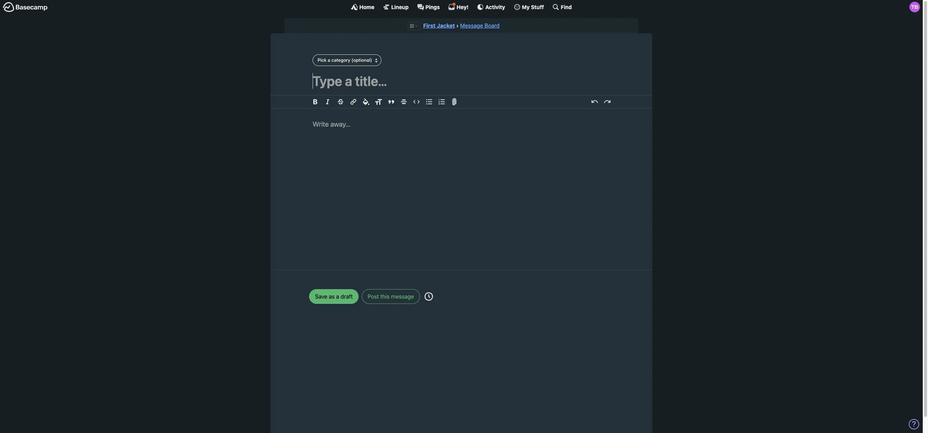 Task type: describe. For each thing, give the bounding box(es) containing it.
›
[[457, 22, 459, 29]]

post this message button
[[362, 289, 420, 304]]

pings button
[[417, 4, 440, 11]]

main element
[[0, 0, 923, 14]]

save as a draft button
[[309, 289, 359, 304]]

activity
[[486, 4, 505, 10]]

pings
[[426, 4, 440, 10]]

Write away… text field
[[292, 109, 632, 261]]

post
[[368, 293, 379, 300]]

tyler black image
[[910, 2, 921, 12]]

pick a category (optional)
[[318, 57, 372, 63]]

a inside save as a draft button
[[336, 293, 339, 300]]

draft
[[341, 293, 353, 300]]

first
[[423, 22, 436, 29]]

find button
[[553, 4, 572, 11]]

my stuff
[[522, 4, 544, 10]]

message
[[391, 293, 414, 300]]

as
[[329, 293, 335, 300]]

home link
[[351, 4, 375, 11]]

save
[[315, 293, 328, 300]]

› message board
[[457, 22, 500, 29]]

a inside pick a category (optional) "button"
[[328, 57, 330, 63]]

this
[[381, 293, 390, 300]]

Type a title… text field
[[313, 73, 611, 89]]

(optional)
[[352, 57, 372, 63]]



Task type: vqa. For each thing, say whether or not it's contained in the screenshot.
First Jacket
yes



Task type: locate. For each thing, give the bounding box(es) containing it.
my stuff button
[[514, 4, 544, 11]]

a
[[328, 57, 330, 63], [336, 293, 339, 300]]

jacket
[[437, 22, 455, 29]]

post this message
[[368, 293, 414, 300]]

schedule this to post later image
[[425, 292, 433, 301]]

1 horizontal spatial a
[[336, 293, 339, 300]]

pick a category (optional) button
[[313, 55, 382, 66]]

save as a draft
[[315, 293, 353, 300]]

find
[[561, 4, 572, 10]]

a right as in the bottom of the page
[[336, 293, 339, 300]]

first jacket
[[423, 22, 455, 29]]

hey!
[[457, 4, 469, 10]]

first jacket link
[[423, 22, 455, 29]]

home
[[360, 4, 375, 10]]

0 horizontal spatial a
[[328, 57, 330, 63]]

message board link
[[460, 22, 500, 29]]

board
[[485, 22, 500, 29]]

my
[[522, 4, 530, 10]]

hey! button
[[448, 2, 469, 11]]

category
[[332, 57, 350, 63]]

lineup link
[[383, 4, 409, 11]]

switch accounts image
[[3, 2, 48, 13]]

message
[[460, 22, 483, 29]]

a right pick
[[328, 57, 330, 63]]

lineup
[[392, 4, 409, 10]]

pick
[[318, 57, 327, 63]]

1 vertical spatial a
[[336, 293, 339, 300]]

activity link
[[477, 4, 505, 11]]

stuff
[[531, 4, 544, 10]]

0 vertical spatial a
[[328, 57, 330, 63]]



